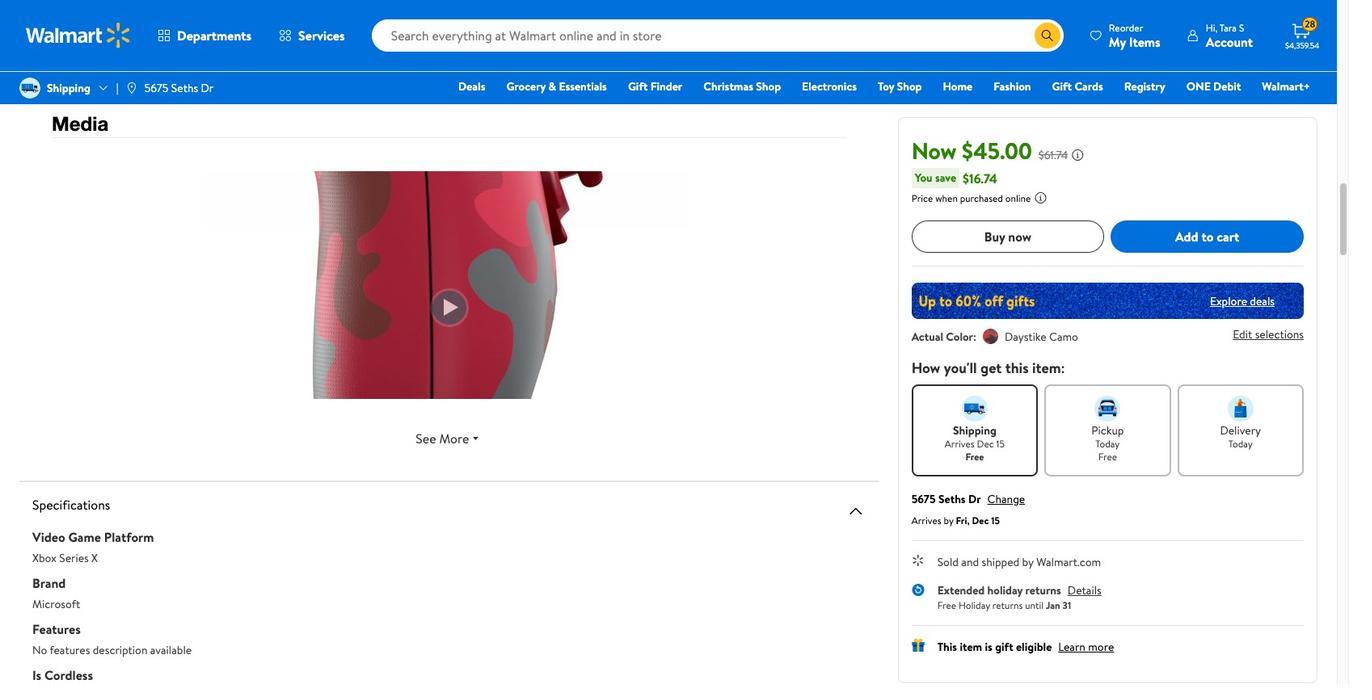 Task type: locate. For each thing, give the bounding box(es) containing it.
toy shop link
[[871, 78, 929, 95]]

shipping for shipping
[[47, 80, 90, 96]]

arrives
[[945, 437, 975, 451], [912, 514, 941, 528]]

0 vertical spatial by
[[944, 514, 954, 528]]

xbox
[[32, 550, 56, 566]]

0 vertical spatial dec
[[977, 437, 994, 451]]

electronics link
[[795, 78, 864, 95]]

1 horizontal spatial free
[[965, 450, 984, 464]]

description
[[93, 642, 148, 658]]

5675 inside the 5675 seths dr change arrives by fri, dec 15
[[912, 491, 936, 508]]

5675 for 5675 seths dr
[[144, 80, 169, 96]]

see more button
[[32, 422, 865, 455]]

by right shipped
[[1022, 555, 1034, 571]]

arrives inside the 5675 seths dr change arrives by fri, dec 15
[[912, 514, 941, 528]]

gift finder link
[[621, 78, 690, 95]]

walmart+
[[1262, 78, 1310, 95]]

$45.00
[[962, 135, 1032, 167]]

0 vertical spatial seths
[[171, 80, 198, 96]]

1 horizontal spatial returns
[[1025, 583, 1061, 599]]

0 vertical spatial shipping
[[47, 80, 90, 96]]

gift left cards
[[1052, 78, 1072, 95]]

1 vertical spatial by
[[1022, 555, 1034, 571]]

free inside extended holiday returns details free holiday returns until jan 31
[[937, 599, 956, 612]]

by left fri,
[[944, 514, 954, 528]]

finder
[[650, 78, 682, 95]]

shipping for shipping arrives dec 15 free
[[953, 423, 997, 439]]

dr down departments popup button
[[201, 80, 214, 96]]

one debit
[[1186, 78, 1241, 95]]

learn more about strikethrough prices image
[[1071, 149, 1084, 162]]

arrives down intent image for shipping
[[945, 437, 975, 451]]

1 today from the left
[[1096, 437, 1120, 451]]

28
[[1305, 17, 1316, 31]]

1 gift from the left
[[628, 78, 648, 95]]

and
[[961, 555, 979, 571]]

buy
[[984, 228, 1005, 246]]

deals
[[458, 78, 485, 95]]

1 vertical spatial arrives
[[912, 514, 941, 528]]

specifications image
[[846, 502, 865, 521]]

seths up fri,
[[938, 491, 966, 508]]

1 vertical spatial seths
[[938, 491, 966, 508]]

1 shop from the left
[[756, 78, 781, 95]]

change button
[[987, 491, 1025, 508]]

today
[[1096, 437, 1120, 451], [1228, 437, 1253, 451]]

until
[[1025, 599, 1044, 612]]

shop for christmas shop
[[756, 78, 781, 95]]

delivery today
[[1220, 423, 1261, 451]]

color
[[946, 329, 973, 345]]

shipping
[[47, 80, 90, 96], [953, 423, 997, 439]]

shop inside 'link'
[[756, 78, 781, 95]]

gift inside "link"
[[628, 78, 648, 95]]

gift
[[995, 639, 1013, 656]]

shipping inside the shipping arrives dec 15 free
[[953, 423, 997, 439]]

1 horizontal spatial dr
[[968, 491, 981, 508]]

more
[[1088, 639, 1114, 656]]

dr for 5675 seths dr change arrives by fri, dec 15
[[968, 491, 981, 508]]

today down intent image for delivery
[[1228, 437, 1253, 451]]

is
[[32, 666, 41, 684]]

walmart+ link
[[1255, 78, 1318, 95]]

hi,
[[1206, 21, 1218, 34]]

0 horizontal spatial seths
[[171, 80, 198, 96]]

debit
[[1213, 78, 1241, 95]]

see
[[416, 430, 436, 447]]

video game platform xbox series x brand microsoft features no features description available is cordless
[[32, 528, 192, 684]]

grocery
[[506, 78, 546, 95]]

deals link
[[451, 78, 493, 95]]

about the brand image
[[846, 56, 865, 76]]

how you'll get this item:
[[912, 358, 1065, 378]]

shipping down about the brand
[[47, 80, 90, 96]]

1 vertical spatial dr
[[968, 491, 981, 508]]

5675
[[144, 80, 169, 96], [912, 491, 936, 508]]

purchased
[[960, 192, 1003, 205]]

free left holiday on the bottom right of the page
[[937, 599, 956, 612]]

0 vertical spatial arrives
[[945, 437, 975, 451]]

registry link
[[1117, 78, 1173, 95]]

features
[[32, 620, 81, 638]]

5675 right the |
[[144, 80, 169, 96]]

5675 for 5675 seths dr change arrives by fri, dec 15
[[912, 491, 936, 508]]

dec inside the 5675 seths dr change arrives by fri, dec 15
[[972, 514, 989, 528]]

1 horizontal spatial gift
[[1052, 78, 1072, 95]]

returns
[[1025, 583, 1061, 599], [992, 599, 1023, 612]]

dec
[[977, 437, 994, 451], [972, 514, 989, 528]]

daystike
[[1005, 329, 1047, 345]]

0 horizontal spatial by
[[944, 514, 954, 528]]

returns left until
[[992, 599, 1023, 612]]

returns left 31
[[1025, 583, 1061, 599]]

when
[[935, 192, 958, 205]]

now
[[912, 135, 957, 167]]

services
[[298, 27, 345, 44]]

today down intent image for pickup
[[1096, 437, 1120, 451]]

gifting made easy image
[[912, 639, 924, 652]]

2 gift from the left
[[1052, 78, 1072, 95]]

2 today from the left
[[1228, 437, 1253, 451]]

grocery & essentials link
[[499, 78, 614, 95]]

free inside pickup today free
[[1098, 450, 1117, 464]]

&
[[548, 78, 556, 95]]

arrives left fri,
[[912, 514, 941, 528]]

0 horizontal spatial returns
[[992, 599, 1023, 612]]

s
[[1239, 21, 1244, 34]]

1 horizontal spatial 5675
[[912, 491, 936, 508]]

extended holiday returns details free holiday returns until jan 31
[[937, 583, 1102, 612]]

features
[[50, 642, 90, 658]]

seths for 5675 seths dr change arrives by fri, dec 15
[[938, 491, 966, 508]]

0 horizontal spatial today
[[1096, 437, 1120, 451]]

0 horizontal spatial 5675
[[144, 80, 169, 96]]

electronics
[[802, 78, 857, 95]]

shop for toy shop
[[897, 78, 922, 95]]

fashion
[[994, 78, 1031, 95]]

shipping down intent image for shipping
[[953, 423, 997, 439]]

actual color :
[[912, 329, 976, 345]]

departments button
[[144, 16, 265, 55]]

explore deals link
[[1204, 287, 1281, 316]]

selections
[[1255, 327, 1304, 343]]

dr up fri,
[[968, 491, 981, 508]]

this item is gift eligible learn more
[[937, 639, 1114, 656]]

free inside the shipping arrives dec 15 free
[[965, 450, 984, 464]]

holiday
[[987, 583, 1023, 599]]

1 horizontal spatial today
[[1228, 437, 1253, 451]]

0 horizontal spatial free
[[937, 599, 956, 612]]

 image
[[125, 82, 138, 95]]

1 horizontal spatial arrives
[[945, 437, 975, 451]]

1 vertical spatial 15
[[991, 514, 1000, 528]]

$61.74
[[1039, 147, 1068, 163]]

0 horizontal spatial dr
[[201, 80, 214, 96]]

0 horizontal spatial arrives
[[912, 514, 941, 528]]

15 down the change
[[991, 514, 1000, 528]]

toy shop
[[878, 78, 922, 95]]

explore deals
[[1210, 293, 1275, 309]]

seths inside the 5675 seths dr change arrives by fri, dec 15
[[938, 491, 966, 508]]

free for 15
[[965, 450, 984, 464]]

0 vertical spatial 15
[[996, 437, 1005, 451]]

gift cards
[[1052, 78, 1103, 95]]

you'll
[[944, 358, 977, 378]]

shop right christmas
[[756, 78, 781, 95]]

add to cart button
[[1111, 221, 1304, 253]]

gift left finder on the top of page
[[628, 78, 648, 95]]

0 vertical spatial 5675
[[144, 80, 169, 96]]

15 up the change
[[996, 437, 1005, 451]]

dec down intent image for shipping
[[977, 437, 994, 451]]

1 horizontal spatial seths
[[938, 491, 966, 508]]

 image
[[19, 78, 40, 99]]

daystike camo
[[1005, 329, 1078, 345]]

5675 right 'specifications' image
[[912, 491, 936, 508]]

free down pickup
[[1098, 450, 1117, 464]]

1 horizontal spatial shipping
[[953, 423, 997, 439]]

1 vertical spatial dec
[[972, 514, 989, 528]]

Walmart Site-Wide search field
[[372, 19, 1064, 52]]

shop right toy
[[897, 78, 922, 95]]

0 horizontal spatial shipping
[[47, 80, 90, 96]]

2 horizontal spatial free
[[1098, 450, 1117, 464]]

dr inside the 5675 seths dr change arrives by fri, dec 15
[[968, 491, 981, 508]]

5675 seths dr
[[144, 80, 214, 96]]

dec right fri,
[[972, 514, 989, 528]]

reorder
[[1109, 21, 1143, 34]]

0 horizontal spatial gift
[[628, 78, 648, 95]]

registry
[[1124, 78, 1165, 95]]

0 horizontal spatial shop
[[756, 78, 781, 95]]

today inside delivery today
[[1228, 437, 1253, 451]]

0 vertical spatial dr
[[201, 80, 214, 96]]

free down intent image for shipping
[[965, 450, 984, 464]]

1 vertical spatial 5675
[[912, 491, 936, 508]]

$16.74
[[963, 169, 997, 187]]

save
[[935, 170, 956, 186]]

free
[[965, 450, 984, 464], [1098, 450, 1117, 464], [937, 599, 956, 612]]

christmas shop link
[[696, 78, 788, 95]]

seths down departments popup button
[[171, 80, 198, 96]]

1 horizontal spatial shop
[[897, 78, 922, 95]]

2 shop from the left
[[897, 78, 922, 95]]

arrives inside the shipping arrives dec 15 free
[[945, 437, 975, 451]]

jan
[[1046, 599, 1060, 612]]

|
[[116, 80, 119, 96]]

reorder my items
[[1109, 21, 1161, 51]]

seths
[[171, 80, 198, 96], [938, 491, 966, 508]]

hi, tara s account
[[1206, 21, 1253, 51]]

1 vertical spatial shipping
[[953, 423, 997, 439]]

today inside pickup today free
[[1096, 437, 1120, 451]]



Task type: describe. For each thing, give the bounding box(es) containing it.
sold
[[937, 555, 959, 571]]

one debit link
[[1179, 78, 1248, 95]]

you
[[915, 170, 932, 186]]

my
[[1109, 33, 1126, 51]]

christmas shop
[[703, 78, 781, 95]]

gift finder
[[628, 78, 682, 95]]

now
[[1008, 228, 1032, 246]]

series
[[59, 550, 89, 566]]

intent image for delivery image
[[1228, 396, 1254, 422]]

platform
[[104, 528, 154, 546]]

brand
[[32, 574, 66, 592]]

edit
[[1233, 327, 1252, 343]]

services button
[[265, 16, 359, 55]]

shipping arrives dec 15 free
[[945, 423, 1005, 464]]

specifications
[[32, 496, 110, 514]]

grocery & essentials
[[506, 78, 607, 95]]

today for pickup
[[1096, 437, 1120, 451]]

see more
[[416, 430, 469, 447]]

gift for gift finder
[[628, 78, 648, 95]]

intent image for shipping image
[[962, 396, 988, 422]]

fashion link
[[986, 78, 1038, 95]]

video
[[32, 528, 65, 546]]

items
[[1129, 33, 1161, 51]]

get
[[980, 358, 1002, 378]]

search icon image
[[1041, 29, 1054, 42]]

available
[[150, 642, 192, 658]]

about the brand
[[32, 51, 124, 68]]

by inside the 5675 seths dr change arrives by fri, dec 15
[[944, 514, 954, 528]]

cordless
[[44, 666, 93, 684]]

pickup
[[1091, 423, 1124, 439]]

Search search field
[[372, 19, 1064, 52]]

intent image for pickup image
[[1095, 396, 1121, 422]]

holiday
[[959, 599, 990, 612]]

free for details
[[937, 599, 956, 612]]

fri,
[[956, 514, 970, 528]]

details
[[1068, 583, 1102, 599]]

toy
[[878, 78, 894, 95]]

camo
[[1049, 329, 1078, 345]]

31
[[1063, 599, 1071, 612]]

the
[[70, 51, 89, 68]]

no
[[32, 642, 47, 658]]

walmart image
[[26, 23, 131, 49]]

account
[[1206, 33, 1253, 51]]

$4,359.54
[[1285, 40, 1320, 51]]

game
[[68, 528, 101, 546]]

about
[[32, 51, 67, 68]]

today for delivery
[[1228, 437, 1253, 451]]

sold and shipped by walmart.com
[[937, 555, 1101, 571]]

online
[[1005, 192, 1031, 205]]

buy now
[[984, 228, 1032, 246]]

brand
[[92, 51, 124, 68]]

tara
[[1220, 21, 1237, 34]]

dec inside the shipping arrives dec 15 free
[[977, 437, 994, 451]]

cart
[[1217, 228, 1239, 246]]

to
[[1202, 228, 1214, 246]]

gift cards link
[[1045, 78, 1110, 95]]

explore
[[1210, 293, 1247, 309]]

this
[[937, 639, 957, 656]]

gift for gift cards
[[1052, 78, 1072, 95]]

this
[[1005, 358, 1029, 378]]

delivery
[[1220, 423, 1261, 439]]

cards
[[1075, 78, 1103, 95]]

up to sixty percent off deals. shop now. image
[[912, 283, 1304, 319]]

eligible
[[1016, 639, 1052, 656]]

dr for 5675 seths dr
[[201, 80, 214, 96]]

essentials
[[559, 78, 607, 95]]

pickup today free
[[1091, 423, 1124, 464]]

add to cart
[[1175, 228, 1239, 246]]

add
[[1175, 228, 1198, 246]]

price when purchased online
[[912, 192, 1031, 205]]

seths for 5675 seths dr
[[171, 80, 198, 96]]

change
[[987, 491, 1025, 508]]

15 inside the shipping arrives dec 15 free
[[996, 437, 1005, 451]]

edit selections
[[1233, 327, 1304, 343]]

home
[[943, 78, 973, 95]]

1 horizontal spatial by
[[1022, 555, 1034, 571]]

15 inside the 5675 seths dr change arrives by fri, dec 15
[[991, 514, 1000, 528]]

one
[[1186, 78, 1211, 95]]

edit selections button
[[1233, 327, 1304, 343]]

item
[[960, 639, 982, 656]]

legal information image
[[1034, 192, 1047, 205]]

item:
[[1032, 358, 1065, 378]]



Task type: vqa. For each thing, say whether or not it's contained in the screenshot.
bottom Dr
yes



